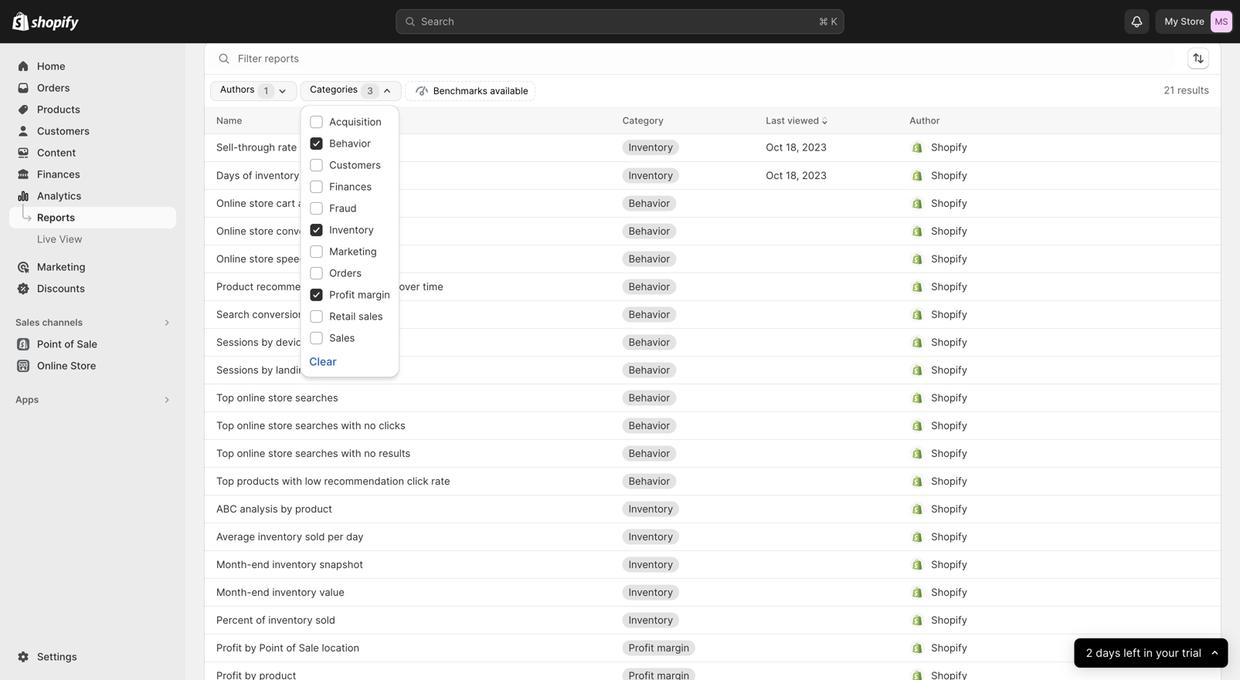 Task type: describe. For each thing, give the bounding box(es) containing it.
1 horizontal spatial profit
[[329, 289, 355, 301]]

1 searches from the top
[[295, 392, 338, 404]]

inventory for sell-through rate by product
[[629, 141, 673, 153]]

behavior for search conversions over time
[[629, 309, 670, 321]]

percent of inventory sold link
[[216, 613, 335, 629]]

day
[[346, 531, 364, 543]]

shopify cell for sessions by device
[[910, 330, 1173, 355]]

online for online store speed
[[216, 253, 246, 265]]

authors
[[220, 84, 255, 95]]

sessions for sessions by landing page
[[216, 364, 259, 376]]

cart
[[276, 197, 295, 209]]

inventory for snapshot
[[272, 559, 317, 571]]

create
[[1118, 5, 1147, 16]]

reports link
[[9, 207, 176, 229]]

row containing sessions by device
[[204, 329, 1222, 356]]

average
[[216, 531, 255, 543]]

home link
[[9, 56, 176, 77]]

inventory for abc analysis by product
[[629, 504, 673, 516]]

1 vertical spatial product
[[295, 504, 332, 516]]

by for point
[[245, 643, 256, 655]]

1 horizontal spatial marketing
[[329, 246, 377, 258]]

top for top online store searches with no clicks
[[216, 420, 234, 432]]

month- for month-end inventory value
[[216, 587, 252, 599]]

categories
[[310, 84, 358, 95]]

no for clicks
[[364, 420, 376, 432]]

0 vertical spatial sold
[[305, 531, 325, 543]]

margin inside profit margin cell
[[657, 643, 690, 655]]

settings link
[[9, 647, 176, 669]]

inventory for days of inventory remaining
[[629, 170, 673, 182]]

online for top online store searches with no results
[[237, 448, 265, 460]]

trial
[[1182, 647, 1202, 661]]

2 days left in your trial
[[1086, 647, 1202, 661]]

sell-
[[216, 141, 238, 153]]

last viewed
[[766, 115, 819, 126]]

search for search
[[421, 15, 454, 27]]

sale inside button
[[77, 339, 97, 351]]

store inside online store speed "link"
[[249, 253, 274, 265]]

Filter reports text field
[[238, 46, 1176, 71]]

apps button
[[9, 390, 176, 411]]

products link
[[9, 99, 176, 121]]

over for conversion
[[331, 225, 352, 237]]

top products with low recommendation click rate link
[[216, 474, 450, 490]]

my store
[[1165, 16, 1205, 27]]

1 vertical spatial orders
[[329, 267, 362, 279]]

left
[[1124, 647, 1141, 661]]

online store conversion over time
[[216, 225, 375, 237]]

row containing top online store searches with no results
[[204, 440, 1222, 468]]

viewed
[[788, 115, 819, 126]]

products
[[237, 476, 279, 488]]

behavior cell for sessions by landing page
[[623, 358, 754, 383]]

end for month-end inventory snapshot
[[252, 559, 270, 571]]

1 vertical spatial customers
[[329, 159, 381, 171]]

inventory cell for month-end inventory snapshot
[[623, 553, 754, 578]]

2 cell from the left
[[910, 664, 1173, 681]]

1 horizontal spatial shopify image
[[31, 16, 79, 31]]

behavior cell for sessions by device
[[623, 330, 754, 355]]

customers link
[[9, 121, 176, 142]]

inventory for month-end inventory value
[[629, 587, 673, 599]]

month-end inventory value
[[216, 587, 345, 599]]

retail sales
[[329, 311, 383, 323]]

through
[[238, 141, 275, 153]]

sell-through rate by product
[[216, 141, 351, 153]]

store inside online store cart analysis link
[[249, 197, 274, 209]]

shopify for online store cart analysis
[[932, 197, 968, 209]]

home
[[37, 60, 65, 72]]

shopify cell for profit by point of sale location
[[910, 637, 1173, 661]]

channels
[[42, 317, 83, 329]]

sessions by device
[[216, 337, 307, 349]]

online for online store conversion over time
[[216, 225, 246, 237]]

by up average inventory sold per day
[[281, 504, 292, 516]]

online for online store cart analysis
[[216, 197, 246, 209]]

product recommendation conversions over time link
[[216, 279, 444, 295]]

3
[[367, 85, 373, 97]]

top for top online store searches with no results
[[216, 448, 234, 460]]

behavior for top online store searches
[[629, 392, 670, 404]]

shopify for average inventory sold per day
[[932, 531, 968, 543]]

finances link
[[9, 164, 176, 186]]

per
[[328, 531, 344, 543]]

apps
[[15, 395, 39, 406]]

shopify cell for search conversions over time
[[910, 303, 1173, 327]]

row containing search conversions over time
[[204, 301, 1222, 329]]

row containing top products with low recommendation click rate
[[204, 468, 1222, 495]]

inventory cell for abc analysis by product
[[623, 497, 754, 522]]

1 vertical spatial finances
[[329, 181, 372, 193]]

shopify cell for top online store searches
[[910, 386, 1173, 411]]

behavior for top online store searches with no clicks
[[629, 420, 670, 432]]

shopify for top online store searches with no results
[[932, 448, 968, 460]]

online store cart analysis link
[[216, 196, 336, 211]]

category
[[623, 115, 664, 126]]

inventory for percent of inventory sold
[[629, 615, 673, 627]]

page
[[313, 364, 337, 376]]

shopify cell for abc analysis by product
[[910, 497, 1173, 522]]

author button
[[910, 113, 940, 128]]

row containing month-end inventory value
[[204, 579, 1222, 607]]

behavior for top products with low recommendation click rate
[[629, 476, 670, 488]]

live
[[37, 233, 56, 245]]

sessions by device link
[[216, 335, 307, 351]]

1 vertical spatial analysis
[[240, 504, 278, 516]]

product recommendation conversions over time
[[216, 281, 444, 293]]

analytics link
[[9, 186, 176, 207]]

shopify cell for month-end inventory snapshot
[[910, 553, 1173, 578]]

behavior cell for top online store searches with no clicks
[[623, 414, 754, 439]]

0 vertical spatial recommendation
[[257, 281, 337, 293]]

behavior cell for online store speed
[[623, 247, 754, 272]]

clicks
[[379, 420, 406, 432]]

inventory cell for month-end inventory value
[[623, 581, 754, 606]]

last
[[766, 115, 785, 126]]

value
[[319, 587, 345, 599]]

inventory cell for days of inventory remaining
[[623, 163, 754, 188]]

shopify cell for percent of inventory sold
[[910, 609, 1173, 633]]

report
[[1185, 5, 1213, 16]]

products
[[37, 104, 80, 116]]

row containing sell-through rate by product
[[204, 134, 1222, 162]]

row containing product recommendation conversions over time
[[204, 273, 1222, 301]]

with for clicks
[[341, 420, 361, 432]]

custom
[[1150, 5, 1183, 16]]

0 vertical spatial profit margin
[[329, 289, 390, 301]]

time for online store conversion over time
[[355, 225, 375, 237]]

sessions by landing page
[[216, 364, 337, 376]]

0 vertical spatial product
[[314, 141, 351, 153]]

top online store searches with no results link
[[216, 446, 411, 462]]

row containing month-end inventory snapshot
[[204, 551, 1222, 579]]

searches for clicks
[[295, 420, 338, 432]]

profit by point of sale location
[[216, 643, 360, 655]]

behavior for sessions by device
[[629, 337, 670, 349]]

shopify for top online store searches
[[932, 392, 968, 404]]

1 cell from the left
[[623, 664, 754, 681]]

2 shopify from the top
[[932, 170, 968, 182]]

shopify cell for top online store searches with no clicks
[[910, 414, 1173, 439]]

with for results
[[341, 448, 361, 460]]

my store image
[[1211, 11, 1233, 32]]

top products with low recommendation click rate
[[216, 476, 450, 488]]

inventory for average inventory sold per day
[[629, 531, 673, 543]]

days
[[216, 170, 240, 182]]

behavior for sessions by landing page
[[629, 364, 670, 376]]

shopify for sessions by device
[[932, 337, 968, 349]]

18, for days of inventory remaining
[[786, 170, 800, 182]]

row containing online store cart analysis
[[204, 189, 1222, 217]]

low
[[305, 476, 321, 488]]

2 vertical spatial with
[[282, 476, 302, 488]]

landing
[[276, 364, 311, 376]]

name
[[216, 115, 242, 126]]

inventory for value
[[272, 587, 317, 599]]

shopify for abc analysis by product
[[932, 504, 968, 516]]

product
[[216, 281, 254, 293]]

inventory cell for percent of inventory sold
[[623, 609, 754, 633]]

month- for month-end inventory snapshot
[[216, 559, 252, 571]]

shopify for sessions by landing page
[[932, 364, 968, 376]]

orders link
[[9, 77, 176, 99]]

shopify for month-end inventory snapshot
[[932, 559, 968, 571]]

row containing sessions by landing page
[[204, 356, 1222, 384]]

row containing percent of inventory sold
[[204, 607, 1222, 635]]

1 vertical spatial sold
[[316, 615, 335, 627]]

benchmarks available button
[[405, 81, 535, 101]]

online store conversion over time link
[[216, 224, 375, 239]]

2023 for sell-through rate by product
[[802, 141, 827, 153]]

online store cart analysis
[[216, 197, 336, 209]]

point inside row
[[259, 643, 284, 655]]

month-end inventory snapshot
[[216, 559, 363, 571]]

analytics
[[37, 190, 81, 202]]

1 shopify from the top
[[932, 141, 968, 153]]

inventory down abc analysis by product link
[[258, 531, 302, 543]]

profit margin cell
[[623, 637, 754, 661]]

orders inside orders link
[[37, 82, 70, 94]]

percent
[[216, 615, 253, 627]]

row containing profit by point of sale location
[[204, 635, 1222, 662]]

average inventory sold per day link
[[216, 530, 364, 545]]

2 shopify cell from the top
[[910, 163, 1173, 188]]

searches for results
[[295, 448, 338, 460]]

abc
[[216, 504, 237, 516]]

create custom report
[[1118, 5, 1213, 16]]

inventory cell for average inventory sold per day
[[623, 525, 754, 550]]

author
[[910, 115, 940, 126]]

sales
[[359, 311, 383, 323]]



Task type: locate. For each thing, give the bounding box(es) containing it.
oct 18, 2023 for sell-through rate by product
[[766, 141, 827, 153]]

2 behavior cell from the top
[[623, 219, 754, 244]]

0 horizontal spatial store
[[70, 360, 96, 372]]

sales down retail
[[329, 332, 355, 344]]

4 inventory cell from the top
[[623, 525, 754, 550]]

sold down value
[[316, 615, 335, 627]]

rate
[[278, 141, 297, 153], [431, 476, 450, 488]]

2
[[1086, 647, 1093, 661]]

0 horizontal spatial customers
[[37, 125, 90, 137]]

2 inventory cell from the top
[[623, 163, 754, 188]]

device
[[276, 337, 307, 349]]

2 18, from the top
[[786, 170, 800, 182]]

sell-through rate by product link
[[216, 140, 351, 155]]

over
[[331, 225, 352, 237], [399, 281, 420, 293], [312, 309, 333, 321]]

sales for sales
[[329, 332, 355, 344]]

7 behavior cell from the top
[[623, 358, 754, 383]]

store inside button
[[70, 360, 96, 372]]

of right days
[[243, 170, 252, 182]]

inventory
[[629, 141, 673, 153], [629, 170, 673, 182], [329, 224, 374, 236], [629, 504, 673, 516], [629, 531, 673, 543], [629, 559, 673, 571], [629, 587, 673, 599], [629, 615, 673, 627]]

searches up top online store searches with no clicks
[[295, 392, 338, 404]]

online store speed
[[216, 253, 306, 265]]

with left 'clicks'
[[341, 420, 361, 432]]

behavior cell for top products with low recommendation click rate
[[623, 470, 754, 494]]

1 vertical spatial point
[[259, 643, 284, 655]]

1 horizontal spatial results
[[1178, 84, 1210, 96]]

0 vertical spatial month-
[[216, 559, 252, 571]]

point of sale button
[[0, 334, 186, 356]]

0 vertical spatial over
[[331, 225, 352, 237]]

5 inventory cell from the top
[[623, 553, 754, 578]]

1 horizontal spatial conversions
[[339, 281, 396, 293]]

shopify cell for top online store searches with no results
[[910, 442, 1173, 466]]

product down low
[[295, 504, 332, 516]]

19 row from the top
[[204, 607, 1222, 635]]

marketing link
[[9, 257, 176, 278]]

abc analysis by product link
[[216, 502, 332, 517]]

15 shopify from the top
[[932, 531, 968, 543]]

row
[[204, 107, 1222, 134], [204, 134, 1222, 162], [204, 162, 1222, 189], [204, 189, 1222, 217], [204, 217, 1222, 245], [204, 245, 1222, 273], [204, 273, 1222, 301], [204, 301, 1222, 329], [204, 329, 1222, 356], [204, 356, 1222, 384], [204, 384, 1222, 412], [204, 412, 1222, 440], [204, 440, 1222, 468], [204, 468, 1222, 495], [204, 495, 1222, 523], [204, 523, 1222, 551], [204, 551, 1222, 579], [204, 579, 1222, 607], [204, 607, 1222, 635], [204, 635, 1222, 662], [204, 662, 1222, 681]]

0 vertical spatial end
[[252, 559, 270, 571]]

behavior for online store conversion over time
[[629, 225, 670, 237]]

3 shopify cell from the top
[[910, 191, 1173, 216]]

0 vertical spatial with
[[341, 420, 361, 432]]

of right percent
[[256, 615, 266, 627]]

5 behavior cell from the top
[[623, 303, 754, 327]]

shopify cell for top products with low recommendation click rate
[[910, 470, 1173, 494]]

1 vertical spatial online
[[237, 420, 265, 432]]

⌘
[[819, 15, 828, 27]]

behavior for online store speed
[[629, 253, 670, 265]]

2 days left in your trial button
[[1075, 639, 1228, 669]]

reports
[[37, 212, 75, 224]]

2 horizontal spatial profit
[[629, 643, 654, 655]]

online down days
[[216, 197, 246, 209]]

0 vertical spatial finances
[[37, 169, 80, 180]]

0 vertical spatial online
[[237, 392, 265, 404]]

1 vertical spatial search
[[216, 309, 249, 321]]

21 row from the top
[[204, 662, 1222, 681]]

1 oct from the top
[[766, 141, 783, 153]]

10 behavior cell from the top
[[623, 442, 754, 466]]

marketing up product recommendation conversions over time
[[329, 246, 377, 258]]

sales inside button
[[15, 317, 40, 329]]

store down point of sale button
[[70, 360, 96, 372]]

19 shopify from the top
[[932, 643, 968, 655]]

sessions up sessions by landing page
[[216, 337, 259, 349]]

2 online from the top
[[237, 420, 265, 432]]

list of reports table
[[204, 106, 1222, 681]]

month- up percent
[[216, 587, 252, 599]]

18 row from the top
[[204, 579, 1222, 607]]

no inside top online store searches with no clicks link
[[364, 420, 376, 432]]

online for online store
[[37, 360, 68, 372]]

sales left channels
[[15, 317, 40, 329]]

store right my
[[1181, 16, 1205, 27]]

top online store searches
[[216, 392, 338, 404]]

month-end inventory value link
[[216, 586, 345, 601]]

9 shopify from the top
[[932, 364, 968, 376]]

0 horizontal spatial profit
[[216, 643, 242, 655]]

6 inventory cell from the top
[[623, 581, 754, 606]]

store up online store speed
[[249, 225, 274, 237]]

7 shopify from the top
[[932, 309, 968, 321]]

17 shopify cell from the top
[[910, 581, 1173, 606]]

of for percent
[[256, 615, 266, 627]]

2 top from the top
[[216, 420, 234, 432]]

top online store searches with no clicks link
[[216, 419, 406, 434]]

sales for sales channels
[[15, 317, 40, 329]]

available
[[490, 85, 529, 97]]

point
[[37, 339, 62, 351], [259, 643, 284, 655]]

7 shopify cell from the top
[[910, 303, 1173, 327]]

shopify for percent of inventory sold
[[932, 615, 968, 627]]

0 vertical spatial searches
[[295, 392, 338, 404]]

no inside top online store searches with no results link
[[364, 448, 376, 460]]

1 vertical spatial month-
[[216, 587, 252, 599]]

profit for profit by point of sale location link
[[216, 643, 242, 655]]

by for landing
[[262, 364, 273, 376]]

row containing top online store searches
[[204, 384, 1222, 412]]

online for top online store searches with no clicks
[[237, 420, 265, 432]]

⌘ k
[[819, 15, 838, 27]]

oct for days of inventory remaining
[[766, 170, 783, 182]]

0 horizontal spatial cell
[[623, 664, 754, 681]]

0 horizontal spatial margin
[[358, 289, 390, 301]]

2 sessions from the top
[[216, 364, 259, 376]]

11 row from the top
[[204, 384, 1222, 412]]

conversion
[[276, 225, 328, 237]]

shopify cell for average inventory sold per day
[[910, 525, 1173, 550]]

1 horizontal spatial rate
[[431, 476, 450, 488]]

top online store searches with no clicks
[[216, 420, 406, 432]]

15 shopify cell from the top
[[910, 525, 1173, 550]]

12 shopify from the top
[[932, 448, 968, 460]]

top online store searches with no results
[[216, 448, 411, 460]]

customers
[[37, 125, 90, 137], [329, 159, 381, 171]]

orders down 'home'
[[37, 82, 70, 94]]

1 horizontal spatial margin
[[657, 643, 690, 655]]

inventory for month-end inventory snapshot
[[629, 559, 673, 571]]

of up online store
[[64, 339, 74, 351]]

1 vertical spatial results
[[379, 448, 411, 460]]

sessions
[[216, 337, 259, 349], [216, 364, 259, 376]]

behavior
[[329, 138, 371, 150], [629, 197, 670, 209], [629, 225, 670, 237], [629, 253, 670, 265], [629, 281, 670, 293], [629, 309, 670, 321], [629, 337, 670, 349], [629, 364, 670, 376], [629, 392, 670, 404], [629, 420, 670, 432], [629, 448, 670, 460], [629, 476, 670, 488]]

8 row from the top
[[204, 301, 1222, 329]]

store inside top online store searches with no clicks link
[[268, 420, 292, 432]]

0 vertical spatial no
[[364, 420, 376, 432]]

online down sessions by landing page link
[[237, 392, 265, 404]]

0 vertical spatial analysis
[[298, 197, 336, 209]]

6 shopify from the top
[[932, 281, 968, 293]]

time inside online store conversion over time link
[[355, 225, 375, 237]]

1 month- from the top
[[216, 559, 252, 571]]

product up remaining
[[314, 141, 351, 153]]

2023 for days of inventory remaining
[[802, 170, 827, 182]]

cell
[[623, 664, 754, 681], [910, 664, 1173, 681]]

1 vertical spatial sale
[[299, 643, 319, 655]]

my
[[1165, 16, 1179, 27]]

month- down the average
[[216, 559, 252, 571]]

speed
[[276, 253, 306, 265]]

1 horizontal spatial sales
[[329, 332, 355, 344]]

0 vertical spatial customers
[[37, 125, 90, 137]]

store inside top online store searches with no results link
[[268, 448, 292, 460]]

0 vertical spatial marketing
[[329, 246, 377, 258]]

18, for sell-through rate by product
[[786, 141, 800, 153]]

row containing online store conversion over time
[[204, 217, 1222, 245]]

sale left location
[[299, 643, 319, 655]]

your
[[1156, 647, 1179, 661]]

store left speed
[[249, 253, 274, 265]]

sales channels button
[[9, 312, 176, 334]]

marketing
[[329, 246, 377, 258], [37, 261, 85, 273]]

recommendation right low
[[324, 476, 404, 488]]

13 row from the top
[[204, 440, 1222, 468]]

store down sessions by landing page link
[[268, 392, 292, 404]]

sale inside list of reports table
[[299, 643, 319, 655]]

17 row from the top
[[204, 551, 1222, 579]]

4 shopify cell from the top
[[910, 219, 1173, 244]]

0 vertical spatial oct 18, 2023
[[766, 141, 827, 153]]

sales channels
[[15, 317, 83, 329]]

retail
[[329, 311, 356, 323]]

1 vertical spatial oct
[[766, 170, 783, 182]]

0 horizontal spatial orders
[[37, 82, 70, 94]]

inventory down average inventory sold per day link
[[272, 559, 317, 571]]

analysis down remaining
[[298, 197, 336, 209]]

behavior cell
[[623, 191, 754, 216], [623, 219, 754, 244], [623, 247, 754, 272], [623, 275, 754, 300], [623, 303, 754, 327], [623, 330, 754, 355], [623, 358, 754, 383], [623, 386, 754, 411], [623, 414, 754, 439], [623, 442, 754, 466], [623, 470, 754, 494]]

2 no from the top
[[364, 448, 376, 460]]

clear
[[309, 356, 337, 369]]

0 vertical spatial margin
[[358, 289, 390, 301]]

1 no from the top
[[364, 420, 376, 432]]

oct
[[766, 141, 783, 153], [766, 170, 783, 182]]

3 inventory cell from the top
[[623, 497, 754, 522]]

by left landing
[[262, 364, 273, 376]]

live view link
[[9, 229, 176, 250]]

end for month-end inventory value
[[252, 587, 270, 599]]

1 horizontal spatial cell
[[910, 664, 1173, 681]]

fraud
[[329, 203, 357, 214]]

online store button
[[0, 356, 186, 377]]

1 horizontal spatial search
[[421, 15, 454, 27]]

no for results
[[364, 448, 376, 460]]

1 horizontal spatial finances
[[329, 181, 372, 193]]

1 inventory cell from the top
[[623, 135, 754, 160]]

1 online from the top
[[237, 392, 265, 404]]

0 vertical spatial point
[[37, 339, 62, 351]]

point of sale
[[37, 339, 97, 351]]

14 row from the top
[[204, 468, 1222, 495]]

shopify cell for sessions by landing page
[[910, 358, 1173, 383]]

over inside product recommendation conversions over time link
[[399, 281, 420, 293]]

0 vertical spatial search
[[421, 15, 454, 27]]

online inside button
[[37, 360, 68, 372]]

16 row from the top
[[204, 523, 1222, 551]]

inventory up profit by point of sale location
[[268, 615, 313, 627]]

abc analysis by product
[[216, 504, 332, 516]]

no left 'clicks'
[[364, 420, 376, 432]]

profit
[[329, 289, 355, 301], [216, 643, 242, 655], [629, 643, 654, 655]]

online store
[[37, 360, 96, 372]]

online for top online store searches
[[237, 392, 265, 404]]

store left cart
[[249, 197, 274, 209]]

4 behavior cell from the top
[[623, 275, 754, 300]]

2 vertical spatial time
[[336, 309, 356, 321]]

0 horizontal spatial search
[[216, 309, 249, 321]]

0 vertical spatial rate
[[278, 141, 297, 153]]

1 vertical spatial marketing
[[37, 261, 85, 273]]

search conversions over time
[[216, 309, 356, 321]]

1 vertical spatial over
[[399, 281, 420, 293]]

1 vertical spatial no
[[364, 448, 376, 460]]

online down top online store searches link
[[237, 420, 265, 432]]

3 top from the top
[[216, 448, 234, 460]]

results down 'clicks'
[[379, 448, 411, 460]]

time inside product recommendation conversions over time link
[[423, 281, 444, 293]]

3 searches from the top
[[295, 448, 338, 460]]

12 shopify cell from the top
[[910, 442, 1173, 466]]

over for conversions
[[399, 281, 420, 293]]

profit inside cell
[[629, 643, 654, 655]]

remaining
[[302, 170, 349, 182]]

shopify cell for online store speed
[[910, 247, 1173, 272]]

shopify cell
[[910, 135, 1173, 160], [910, 163, 1173, 188], [910, 191, 1173, 216], [910, 219, 1173, 244], [910, 247, 1173, 272], [910, 275, 1173, 300], [910, 303, 1173, 327], [910, 330, 1173, 355], [910, 358, 1173, 383], [910, 386, 1173, 411], [910, 414, 1173, 439], [910, 442, 1173, 466], [910, 470, 1173, 494], [910, 497, 1173, 522], [910, 525, 1173, 550], [910, 553, 1173, 578], [910, 581, 1173, 606], [910, 609, 1173, 633], [910, 637, 1173, 661]]

by up remaining
[[300, 141, 311, 153]]

1 horizontal spatial analysis
[[298, 197, 336, 209]]

by left device
[[262, 337, 273, 349]]

0 horizontal spatial sales
[[15, 317, 40, 329]]

1 behavior cell from the top
[[623, 191, 754, 216]]

search inside row
[[216, 309, 249, 321]]

cell down profit margin cell
[[623, 664, 754, 681]]

store inside top online store searches link
[[268, 392, 292, 404]]

shopify cell for online store conversion over time
[[910, 219, 1173, 244]]

row containing days of inventory remaining
[[204, 162, 1222, 189]]

0 horizontal spatial finances
[[37, 169, 80, 180]]

inventory cell
[[623, 135, 754, 160], [623, 163, 754, 188], [623, 497, 754, 522], [623, 525, 754, 550], [623, 553, 754, 578], [623, 581, 754, 606], [623, 609, 754, 633]]

end up percent of inventory sold
[[252, 587, 270, 599]]

1 vertical spatial searches
[[295, 420, 338, 432]]

behavior cell for top online store searches
[[623, 386, 754, 411]]

discounts link
[[9, 278, 176, 300]]

inventory for sold
[[268, 615, 313, 627]]

2 month- from the top
[[216, 587, 252, 599]]

month- inside month-end inventory snapshot link
[[216, 559, 252, 571]]

19 shopify cell from the top
[[910, 637, 1173, 661]]

results inside row
[[379, 448, 411, 460]]

results right 21
[[1178, 84, 1210, 96]]

7 inventory cell from the top
[[623, 609, 754, 633]]

2 searches from the top
[[295, 420, 338, 432]]

1 vertical spatial time
[[423, 281, 444, 293]]

inventory down month-end inventory snapshot link on the bottom of page
[[272, 587, 317, 599]]

1 vertical spatial sales
[[329, 332, 355, 344]]

8 shopify cell from the top
[[910, 330, 1173, 355]]

1 horizontal spatial customers
[[329, 159, 381, 171]]

15 row from the top
[[204, 495, 1222, 523]]

8 behavior cell from the top
[[623, 386, 754, 411]]

1 vertical spatial end
[[252, 587, 270, 599]]

in
[[1144, 647, 1153, 661]]

point down sales channels
[[37, 339, 62, 351]]

store for online store
[[70, 360, 96, 372]]

2 end from the top
[[252, 587, 270, 599]]

1
[[264, 85, 268, 97]]

3 behavior cell from the top
[[623, 247, 754, 272]]

of inside button
[[64, 339, 74, 351]]

1 18, from the top
[[786, 141, 800, 153]]

6 behavior cell from the top
[[623, 330, 754, 355]]

11 shopify from the top
[[932, 420, 968, 432]]

oct 18, 2023
[[766, 141, 827, 153], [766, 170, 827, 182]]

1 top from the top
[[216, 392, 234, 404]]

sessions inside sessions by landing page link
[[216, 364, 259, 376]]

sale down sales channels button
[[77, 339, 97, 351]]

days
[[1096, 647, 1121, 661]]

3 online from the top
[[237, 448, 265, 460]]

1 horizontal spatial profit margin
[[629, 643, 690, 655]]

time inside search conversions over time link
[[336, 309, 356, 321]]

top for top products with low recommendation click rate
[[216, 476, 234, 488]]

finances
[[37, 169, 80, 180], [329, 181, 372, 193]]

0 vertical spatial orders
[[37, 82, 70, 94]]

inventory up online store cart analysis
[[255, 170, 300, 182]]

0 vertical spatial 18,
[[786, 141, 800, 153]]

10 shopify from the top
[[932, 392, 968, 404]]

0 vertical spatial oct
[[766, 141, 783, 153]]

1 vertical spatial 2023
[[802, 170, 827, 182]]

behavior cell for online store conversion over time
[[623, 219, 754, 244]]

0 horizontal spatial conversions
[[252, 309, 309, 321]]

shopify for search conversions over time
[[932, 309, 968, 321]]

online inside "link"
[[216, 253, 246, 265]]

0 horizontal spatial sale
[[77, 339, 97, 351]]

name button
[[216, 113, 242, 128]]

with left low
[[282, 476, 302, 488]]

discounts
[[37, 283, 85, 295]]

1 vertical spatial rate
[[431, 476, 450, 488]]

no up top products with low recommendation click rate
[[364, 448, 376, 460]]

over inside online store conversion over time link
[[331, 225, 352, 237]]

row containing abc analysis by product
[[204, 495, 1222, 523]]

1 vertical spatial conversions
[[252, 309, 309, 321]]

search up benchmarks
[[421, 15, 454, 27]]

sessions inside sessions by device link
[[216, 337, 259, 349]]

searches up top online store searches with no results
[[295, 420, 338, 432]]

2 vertical spatial online
[[237, 448, 265, 460]]

days of inventory remaining link
[[216, 168, 349, 184]]

orders
[[37, 82, 70, 94], [329, 267, 362, 279]]

1 vertical spatial recommendation
[[324, 476, 404, 488]]

inventory cell for sell-through rate by product
[[623, 135, 754, 160]]

behavior cell for product recommendation conversions over time
[[623, 275, 754, 300]]

1 vertical spatial with
[[341, 448, 361, 460]]

month- inside month-end inventory value link
[[216, 587, 252, 599]]

rate right click
[[431, 476, 450, 488]]

7 row from the top
[[204, 273, 1222, 301]]

by down percent
[[245, 643, 256, 655]]

shopify cell for online store cart analysis
[[910, 191, 1173, 216]]

11 shopify cell from the top
[[910, 414, 1173, 439]]

searches up low
[[295, 448, 338, 460]]

0 vertical spatial store
[[1181, 16, 1205, 27]]

row containing top online store searches with no clicks
[[204, 412, 1222, 440]]

conversions up sales
[[339, 281, 396, 293]]

store for my store
[[1181, 16, 1205, 27]]

row containing average inventory sold per day
[[204, 523, 1222, 551]]

store down top online store searches link
[[268, 420, 292, 432]]

10 shopify cell from the top
[[910, 386, 1173, 411]]

0 vertical spatial time
[[355, 225, 375, 237]]

behavior for product recommendation conversions over time
[[629, 281, 670, 293]]

2 row from the top
[[204, 134, 1222, 162]]

conversions
[[339, 281, 396, 293], [252, 309, 309, 321]]

2 vertical spatial over
[[312, 309, 333, 321]]

1 vertical spatial store
[[70, 360, 96, 372]]

behavior for online store cart analysis
[[629, 197, 670, 209]]

online up online store speed
[[216, 225, 246, 237]]

1 vertical spatial sessions
[[216, 364, 259, 376]]

9 row from the top
[[204, 329, 1222, 356]]

1 2023 from the top
[[802, 141, 827, 153]]

online up products
[[237, 448, 265, 460]]

online down point of sale
[[37, 360, 68, 372]]

0 horizontal spatial shopify image
[[12, 12, 29, 31]]

end up month-end inventory value
[[252, 559, 270, 571]]

14 shopify cell from the top
[[910, 497, 1173, 522]]

9 behavior cell from the top
[[623, 414, 754, 439]]

store
[[249, 197, 274, 209], [249, 225, 274, 237], [249, 253, 274, 265], [268, 392, 292, 404], [268, 420, 292, 432], [268, 448, 292, 460]]

row containing online store speed
[[204, 245, 1222, 273]]

0 horizontal spatial marketing
[[37, 261, 85, 273]]

time for product recommendation conversions over time
[[423, 281, 444, 293]]

of for point
[[64, 339, 74, 351]]

clear button
[[309, 356, 337, 369]]

8 shopify from the top
[[932, 337, 968, 349]]

3 row from the top
[[204, 162, 1222, 189]]

behavior for top online store searches with no results
[[629, 448, 670, 460]]

customers down the products
[[37, 125, 90, 137]]

1 shopify cell from the top
[[910, 135, 1173, 160]]

shopify for online store speed
[[932, 253, 968, 265]]

0 horizontal spatial analysis
[[240, 504, 278, 516]]

cell down 2
[[910, 664, 1173, 681]]

1 end from the top
[[252, 559, 270, 571]]

online store link
[[9, 356, 176, 377]]

shopify for online store conversion over time
[[932, 225, 968, 237]]

orders up product recommendation conversions over time
[[329, 267, 362, 279]]

13 shopify cell from the top
[[910, 470, 1173, 494]]

4 shopify from the top
[[932, 225, 968, 237]]

0 vertical spatial 2023
[[802, 141, 827, 153]]

0 horizontal spatial rate
[[278, 141, 297, 153]]

top online store searches link
[[216, 391, 338, 406]]

row containing name
[[204, 107, 1222, 134]]

of down the percent of inventory sold link
[[286, 643, 296, 655]]

percent of inventory sold
[[216, 615, 335, 627]]

content link
[[9, 142, 176, 164]]

conversions up device
[[252, 309, 309, 321]]

shopify for product recommendation conversions over time
[[932, 281, 968, 293]]

2 oct 18, 2023 from the top
[[766, 170, 827, 182]]

settings
[[37, 652, 77, 664]]

1 horizontal spatial store
[[1181, 16, 1205, 27]]

location
[[322, 643, 360, 655]]

5 shopify cell from the top
[[910, 247, 1173, 272]]

1 oct 18, 2023 from the top
[[766, 141, 827, 153]]

20 row from the top
[[204, 635, 1222, 662]]

2 2023 from the top
[[802, 170, 827, 182]]

18,
[[786, 141, 800, 153], [786, 170, 800, 182]]

1 horizontal spatial orders
[[329, 267, 362, 279]]

5 row from the top
[[204, 217, 1222, 245]]

content
[[37, 147, 76, 159]]

1 sessions from the top
[[216, 337, 259, 349]]

10 row from the top
[[204, 356, 1222, 384]]

behavior cell for top online store searches with no results
[[623, 442, 754, 466]]

17 shopify from the top
[[932, 587, 968, 599]]

of for days
[[243, 170, 252, 182]]

sales
[[15, 317, 40, 329], [329, 332, 355, 344]]

0 horizontal spatial profit margin
[[329, 289, 390, 301]]

6 row from the top
[[204, 245, 1222, 273]]

16 shopify cell from the top
[[910, 553, 1173, 578]]

top for top online store searches
[[216, 392, 234, 404]]

1 row from the top
[[204, 107, 1222, 134]]

search down product
[[216, 309, 249, 321]]

1 horizontal spatial sale
[[299, 643, 319, 655]]

sessions for sessions by device
[[216, 337, 259, 349]]

18 shopify from the top
[[932, 615, 968, 627]]

marketing up discounts
[[37, 261, 85, 273]]

product
[[314, 141, 351, 153], [295, 504, 332, 516]]

shopify cell for product recommendation conversions over time
[[910, 275, 1173, 300]]

recommendation down speed
[[257, 281, 337, 293]]

inventory for remaining
[[255, 170, 300, 182]]

finances up fraud at the left top of the page
[[329, 181, 372, 193]]

0 vertical spatial results
[[1178, 84, 1210, 96]]

finances up analytics
[[37, 169, 80, 180]]

0 horizontal spatial results
[[379, 448, 411, 460]]

acquisition
[[329, 116, 382, 128]]

behavior cell for search conversions over time
[[623, 303, 754, 327]]

point of sale link
[[9, 334, 176, 356]]

store up products
[[268, 448, 292, 460]]

search for search conversions over time
[[216, 309, 249, 321]]

0 vertical spatial sale
[[77, 339, 97, 351]]

1 vertical spatial margin
[[657, 643, 690, 655]]

days of inventory remaining
[[216, 170, 349, 182]]

0 horizontal spatial point
[[37, 339, 62, 351]]

1 vertical spatial 18,
[[786, 170, 800, 182]]

analysis down products
[[240, 504, 278, 516]]

6 shopify cell from the top
[[910, 275, 1173, 300]]

store inside online store conversion over time link
[[249, 225, 274, 237]]

12 row from the top
[[204, 412, 1222, 440]]

0 vertical spatial conversions
[[339, 281, 396, 293]]

4 row from the top
[[204, 189, 1222, 217]]

point inside button
[[37, 339, 62, 351]]

profit for profit margin cell
[[629, 643, 654, 655]]

2 oct from the top
[[766, 170, 783, 182]]

average inventory sold per day
[[216, 531, 364, 543]]

profit margin inside cell
[[629, 643, 690, 655]]

rate up days of inventory remaining
[[278, 141, 297, 153]]

3 shopify from the top
[[932, 197, 968, 209]]

point down the percent of inventory sold link
[[259, 643, 284, 655]]

by for device
[[262, 337, 273, 349]]

benchmarks
[[433, 85, 488, 97]]

21
[[1164, 84, 1175, 96]]

shopify for month-end inventory value
[[932, 587, 968, 599]]

with up top products with low recommendation click rate
[[341, 448, 361, 460]]

customers down acquisition at the left top of the page
[[329, 159, 381, 171]]

k
[[831, 15, 838, 27]]

online up product
[[216, 253, 246, 265]]

oct for sell-through rate by product
[[766, 141, 783, 153]]

1 vertical spatial profit margin
[[629, 643, 690, 655]]

9 shopify cell from the top
[[910, 358, 1173, 383]]

click
[[407, 476, 429, 488]]

1 vertical spatial oct 18, 2023
[[766, 170, 827, 182]]

sessions down sessions by device link
[[216, 364, 259, 376]]

18 shopify cell from the top
[[910, 609, 1173, 633]]

over inside search conversions over time link
[[312, 309, 333, 321]]

shopify image
[[12, 12, 29, 31], [31, 16, 79, 31]]

14 shopify from the top
[[932, 504, 968, 516]]

0 vertical spatial sales
[[15, 317, 40, 329]]

13 shopify from the top
[[932, 476, 968, 488]]

sold left per
[[305, 531, 325, 543]]

behavior cell for online store cart analysis
[[623, 191, 754, 216]]

shopify for top products with low recommendation click rate
[[932, 476, 968, 488]]



Task type: vqa. For each thing, say whether or not it's contained in the screenshot.
My
yes



